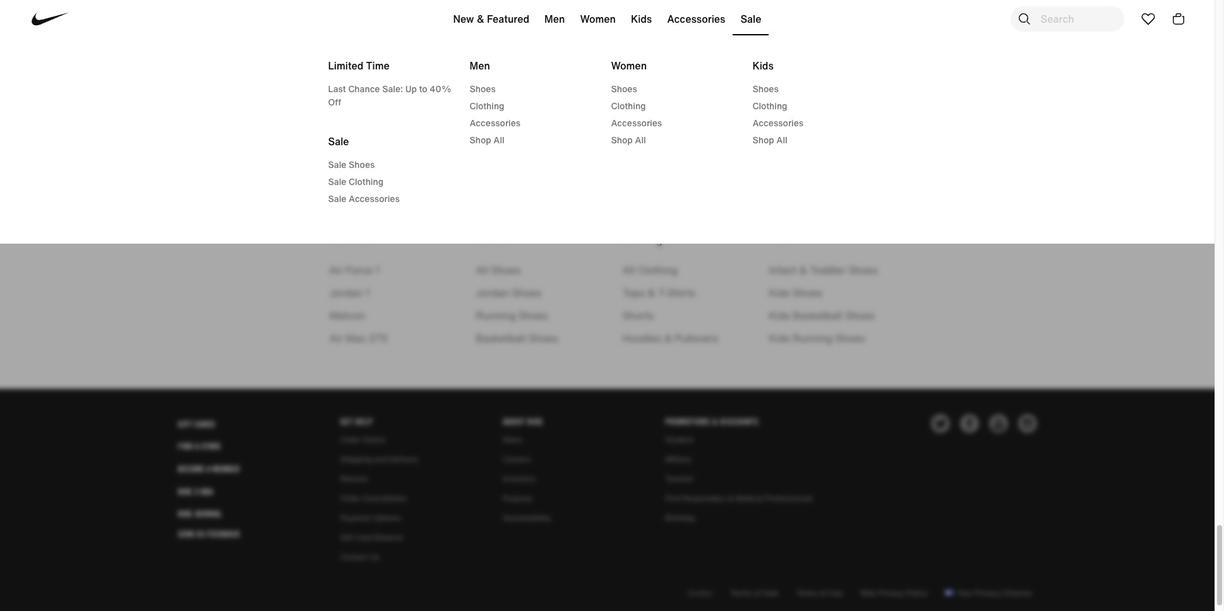 Task type: locate. For each thing, give the bounding box(es) containing it.
jordan down all shoes
[[476, 285, 509, 301]]

terms inside terms of sale link
[[731, 588, 752, 599]]

use
[[829, 588, 843, 599]]

4 list from the left
[[769, 263, 886, 354]]

2 air from the top
[[330, 331, 343, 346]]

shoes inside sale shoes sale clothing sale accessories
[[349, 158, 375, 171]]

birthday
[[666, 513, 696, 524]]

1 vertical spatial running
[[793, 331, 833, 346]]

2 shoes clothing accessories shop all from the left
[[611, 82, 662, 147]]

0 vertical spatial nike
[[178, 487, 193, 497]]

sale shoes link
[[328, 158, 462, 171]]

0 horizontal spatial a
[[195, 442, 199, 452]]

0 horizontal spatial sale link
[[328, 134, 462, 149]]

1 horizontal spatial your
[[958, 588, 974, 599]]

nike right use at the right bottom of the page
[[861, 588, 877, 599]]

all for women
[[635, 133, 646, 147]]

0 vertical spatial order
[[340, 435, 361, 445]]

clothing inside sale shoes sale clothing sale accessories
[[349, 175, 384, 188]]

shoes link
[[470, 82, 604, 95], [611, 82, 745, 95], [753, 82, 887, 95]]

terms of use link
[[792, 580, 848, 608]]

1 horizontal spatial sale link
[[733, 4, 769, 39]]

1 down "force" at the left top of the page
[[365, 285, 370, 301]]

kids
[[631, 11, 652, 27], [753, 58, 774, 73], [769, 285, 790, 301], [769, 308, 790, 323], [769, 331, 790, 346]]

nike privacy policy
[[861, 588, 928, 599]]

birthday link
[[666, 513, 696, 524]]

0 vertical spatial a
[[195, 442, 199, 452]]

2 horizontal spatial shop
[[753, 133, 775, 147]]

1 vertical spatial women link
[[611, 58, 745, 73]]

air for air force 1
[[330, 263, 343, 278]]

1 horizontal spatial of
[[820, 588, 828, 599]]

3 shoes clothing accessories shop all from the left
[[753, 82, 804, 147]]

kids inside kids link
[[631, 11, 652, 27]]

menu bar containing new & featured
[[0, 3, 1215, 244]]

3 list from the left
[[623, 263, 739, 354]]

men right featured
[[545, 11, 565, 27]]

privacy
[[879, 588, 905, 599], [976, 588, 1002, 599]]

1 horizontal spatial men
[[545, 11, 565, 27]]

& inside menu bar
[[477, 11, 485, 27]]

0 horizontal spatial kids link
[[624, 4, 660, 39]]

2 shop from the left
[[611, 133, 633, 147]]

1 vertical spatial your
[[958, 588, 974, 599]]

0 horizontal spatial of
[[754, 588, 761, 599]]

2 shop all link from the left
[[611, 133, 745, 147]]

your exclusive access
[[448, 57, 596, 80]]

1 order from the top
[[340, 435, 361, 445]]

0 horizontal spatial nike. just do it image
[[31, 0, 410, 151]]

1 horizontal spatial shoes clothing accessories shop all
[[611, 82, 662, 147]]

2 privacy from the left
[[976, 588, 1002, 599]]

list
[[330, 263, 446, 354], [476, 263, 592, 354], [623, 263, 739, 354], [769, 263, 886, 354]]

1 horizontal spatial shop
[[611, 133, 633, 147]]

0 horizontal spatial privacy
[[879, 588, 905, 599]]

2 shoes link from the left
[[611, 82, 745, 95]]

1 horizontal spatial nike
[[861, 588, 877, 599]]

& right infant
[[800, 263, 808, 278]]

accessories link for men
[[470, 116, 604, 130]]

nike
[[178, 487, 193, 497], [178, 510, 193, 520]]

news link
[[503, 435, 523, 445]]

1 jordan from the left
[[330, 285, 363, 301]]

2 horizontal spatial clothing link
[[753, 99, 887, 112]]

1 vertical spatial women
[[611, 58, 647, 73]]

privacy left the choices
[[976, 588, 1002, 599]]

nike home page image
[[25, 0, 75, 44]]

privacy for your
[[976, 588, 1002, 599]]

& right the new
[[477, 11, 485, 27]]

of
[[754, 588, 761, 599], [820, 588, 828, 599]]

terms of sale
[[731, 588, 779, 599]]

jordan up metcon
[[330, 285, 363, 301]]

2 of from the left
[[820, 588, 828, 599]]

0 horizontal spatial running
[[476, 308, 516, 323]]

limited time
[[328, 58, 390, 73]]

sustainability
[[503, 513, 551, 524]]

instagram image
[[1018, 414, 1037, 433]]

menu bar
[[0, 3, 1215, 244]]

1 shoes clothing accessories shop all from the left
[[470, 82, 521, 147]]

men
[[545, 11, 565, 27], [470, 58, 490, 73]]

3 clothing link from the left
[[753, 99, 887, 112]]

order
[[340, 435, 361, 445], [340, 493, 361, 504]]

privacy left policy
[[879, 588, 905, 599]]

sale link
[[733, 4, 769, 39], [328, 134, 462, 149]]

1 horizontal spatial jordan
[[476, 285, 509, 301]]

terms of use
[[797, 588, 843, 599]]

nike for nike journal
[[178, 510, 193, 520]]

men link
[[537, 4, 573, 39], [470, 58, 604, 73]]

1 shoes link from the left
[[470, 82, 604, 95]]

1 vertical spatial nike
[[861, 588, 877, 599]]

order cancellation
[[340, 493, 407, 504]]

new & featured
[[453, 11, 530, 27]]

1 right "force" at the left top of the page
[[376, 263, 380, 278]]

running down jordan shoes
[[476, 308, 516, 323]]

of for use
[[820, 588, 828, 599]]

terms for terms of use
[[797, 588, 818, 599]]

access
[[546, 57, 596, 80]]

0 horizontal spatial basketball
[[476, 331, 526, 346]]

& left the t-
[[648, 285, 656, 301]]

air left max
[[330, 331, 343, 346]]

3 shop all link from the left
[[753, 133, 887, 147]]

& for tops
[[648, 285, 656, 301]]

men down the new & featured link
[[470, 58, 490, 73]]

0 vertical spatial basketball
[[793, 308, 843, 323]]

chance
[[348, 82, 380, 95]]

kids running shoes
[[769, 331, 865, 346]]

your
[[448, 57, 478, 80], [958, 588, 974, 599]]

of inside terms of sale link
[[754, 588, 761, 599]]

a right become
[[206, 465, 210, 475]]

1 horizontal spatial a
[[206, 465, 210, 475]]

0 horizontal spatial clothing link
[[470, 99, 604, 112]]

air max 270 link
[[330, 331, 446, 346]]

jordan 1
[[330, 285, 370, 301]]

2 horizontal spatial nike. just do it image
[[803, 0, 1181, 151]]

1 terms from the left
[[731, 588, 752, 599]]

0 horizontal spatial your
[[448, 57, 478, 80]]

list containing infant & toddler shoes
[[769, 263, 886, 354]]

2 jordan from the left
[[476, 285, 509, 301]]

of for sale
[[754, 588, 761, 599]]

accessories link for women
[[611, 116, 745, 130]]

your right the your privacy choices 'image'
[[958, 588, 974, 599]]

1 horizontal spatial terms
[[797, 588, 818, 599]]

us
[[370, 552, 380, 563]]

1 shop from the left
[[470, 133, 491, 147]]

0 vertical spatial air
[[330, 263, 343, 278]]

women link
[[573, 4, 624, 39], [611, 58, 745, 73]]

kids for the right kids link
[[753, 58, 774, 73]]

nike. just do it image containing your exclusive access
[[417, 0, 795, 151]]

clothing
[[470, 99, 505, 112], [611, 99, 646, 112], [753, 99, 788, 112], [349, 175, 384, 188], [638, 263, 678, 278]]

nike privacy policy link
[[856, 580, 933, 608]]

of left terms of use
[[754, 588, 761, 599]]

women up access
[[580, 11, 616, 27]]

your inside your exclusive access main content
[[448, 57, 478, 80]]

list containing all clothing
[[623, 263, 739, 354]]

accessories inside sale shoes sale clothing sale accessories
[[349, 192, 400, 205]]

clothing for men
[[470, 99, 505, 112]]

1 vertical spatial nike
[[178, 510, 193, 520]]

first responders & medical professionals link
[[666, 493, 814, 504]]

1 horizontal spatial 1
[[376, 263, 380, 278]]

1 privacy from the left
[[879, 588, 905, 599]]

order down returns
[[340, 493, 361, 504]]

nike x nba
[[178, 487, 213, 497]]

0 horizontal spatial terms
[[731, 588, 752, 599]]

shoes clothing accessories shop all
[[470, 82, 521, 147], [611, 82, 662, 147], [753, 82, 804, 147]]

1 vertical spatial 1
[[365, 285, 370, 301]]

shoes clothing accessories shop all for women
[[611, 82, 662, 147]]

status
[[363, 435, 386, 445]]

nike left x
[[178, 487, 193, 497]]

air force 1
[[330, 263, 380, 278]]

find
[[178, 442, 193, 452]]

privacy inside "link"
[[976, 588, 1002, 599]]

infant & toddler shoes
[[769, 263, 878, 278]]

your exclusive access main content
[[0, 0, 1215, 354]]

accessories for women
[[611, 116, 662, 130]]

gift
[[178, 419, 192, 430]]

privacy for nike
[[879, 588, 905, 599]]

accessories for men
[[470, 116, 521, 130]]

tops & t-shirts
[[623, 285, 696, 301]]

1 vertical spatial kids link
[[753, 58, 887, 73]]

terms for terms of sale
[[731, 588, 752, 599]]

running down kids basketball shoes
[[793, 331, 833, 346]]

0 horizontal spatial jordan
[[330, 285, 363, 301]]

1 horizontal spatial privacy
[[976, 588, 1002, 599]]

women
[[580, 11, 616, 27], [611, 58, 647, 73]]

women right access
[[611, 58, 647, 73]]

shop all link for men
[[470, 133, 604, 147]]

1 air from the top
[[330, 263, 343, 278]]

your inside your privacy choices "link"
[[958, 588, 974, 599]]

jordan shoes link
[[476, 285, 592, 301]]

investors link
[[503, 474, 536, 485]]

accessories link
[[660, 4, 733, 39], [470, 116, 604, 130], [611, 116, 745, 130], [753, 116, 887, 130]]

2 clothing link from the left
[[611, 99, 745, 112]]

shoes clothing accessories shop all for men
[[470, 82, 521, 147]]

0 vertical spatial women link
[[573, 4, 624, 39]]

1 clothing link from the left
[[470, 99, 604, 112]]

2 list from the left
[[476, 263, 592, 354]]

nike right about on the bottom left
[[528, 417, 544, 427]]

nike. just do it image
[[31, 0, 410, 151], [417, 0, 795, 151], [803, 0, 1181, 151]]

basketball down running shoes
[[476, 331, 526, 346]]

promotions & discounts
[[666, 417, 759, 427]]

2 nike from the top
[[178, 510, 193, 520]]

men link right featured
[[537, 4, 573, 39]]

air left "force" at the left top of the page
[[330, 263, 343, 278]]

1 vertical spatial air
[[330, 331, 343, 346]]

a
[[195, 442, 199, 452], [206, 465, 210, 475]]

nike up send
[[178, 510, 193, 520]]

toddler
[[810, 263, 846, 278]]

1 vertical spatial basketball
[[476, 331, 526, 346]]

0 horizontal spatial shop
[[470, 133, 491, 147]]

2 horizontal spatial shoes link
[[753, 82, 887, 95]]

basketball up kids running shoes
[[793, 308, 843, 323]]

0 horizontal spatial shop all link
[[470, 133, 604, 147]]

your privacy choices image
[[946, 588, 955, 596]]

& left medical
[[728, 493, 734, 504]]

contact us link
[[340, 552, 380, 563]]

0 horizontal spatial nike
[[528, 417, 544, 427]]

infant
[[769, 263, 797, 278]]

1 shop all link from the left
[[470, 133, 604, 147]]

2 nike. just do it image from the left
[[417, 0, 795, 151]]

1 vertical spatial order
[[340, 493, 361, 504]]

limited time button
[[328, 58, 390, 73]]

2 terms from the left
[[797, 588, 818, 599]]

hoodies & pullovers
[[623, 331, 719, 346]]

1 horizontal spatial shoes link
[[611, 82, 745, 95]]

your up 40% on the top of page
[[448, 57, 478, 80]]

sale:
[[382, 82, 403, 95]]

0 vertical spatial your
[[448, 57, 478, 80]]

& left discounts
[[713, 417, 718, 427]]

first
[[666, 493, 681, 504]]

of inside the terms of use link
[[820, 588, 828, 599]]

all shoes link
[[476, 263, 592, 278]]

order status
[[340, 435, 386, 445]]

about nike link
[[503, 417, 544, 427]]

3 shop from the left
[[753, 133, 775, 147]]

3 shoes link from the left
[[753, 82, 887, 95]]

terms inside the terms of use link
[[797, 588, 818, 599]]

0 horizontal spatial men
[[470, 58, 490, 73]]

sale
[[741, 11, 762, 27], [328, 134, 349, 149], [328, 158, 347, 171], [328, 175, 347, 188], [328, 192, 347, 205], [763, 588, 779, 599]]

clothing for women
[[611, 99, 646, 112]]

a for become
[[206, 465, 210, 475]]

tops & t-shirts link
[[623, 285, 739, 301]]

kids basketball shoes link
[[769, 308, 886, 323]]

1 horizontal spatial shop all link
[[611, 133, 745, 147]]

sale shoes sale clothing sale accessories
[[328, 158, 400, 205]]

2 order from the top
[[340, 493, 361, 504]]

shoes link for men
[[470, 82, 604, 95]]

all clothing link
[[623, 263, 739, 278]]

infant & toddler shoes link
[[769, 263, 886, 278]]

0 horizontal spatial shoes link
[[470, 82, 604, 95]]

clothing link for kids
[[753, 99, 887, 112]]

purpose
[[503, 493, 533, 504]]

1 horizontal spatial clothing link
[[611, 99, 745, 112]]

max
[[346, 331, 366, 346]]

order down "get"
[[340, 435, 361, 445]]

about
[[503, 417, 525, 427]]

us
[[197, 530, 205, 540]]

men link down featured
[[470, 58, 604, 73]]

a right find
[[195, 442, 199, 452]]

1 horizontal spatial nike. just do it image
[[417, 0, 795, 151]]

1 horizontal spatial running
[[793, 331, 833, 346]]

1 vertical spatial men
[[470, 58, 490, 73]]

payment options link
[[340, 513, 401, 524]]

1 vertical spatial a
[[206, 465, 210, 475]]

news
[[503, 435, 523, 445]]

0 horizontal spatial shoes clothing accessories shop all
[[470, 82, 521, 147]]

shop for men
[[470, 133, 491, 147]]

1 vertical spatial sale link
[[328, 134, 462, 149]]

t-
[[659, 285, 668, 301]]

& down shorts link
[[665, 331, 673, 346]]

nba
[[200, 487, 213, 497]]

1 nike from the top
[[178, 487, 193, 497]]

order status link
[[340, 435, 386, 445]]

2 horizontal spatial shop all link
[[753, 133, 887, 147]]

shop all link for women
[[611, 133, 745, 147]]

sale accessories link
[[328, 192, 462, 205]]

2 horizontal spatial shoes clothing accessories shop all
[[753, 82, 804, 147]]

nike for nike x nba
[[178, 487, 193, 497]]

new & featured link
[[446, 4, 537, 39]]

gift cards link
[[178, 419, 215, 430]]

delivery
[[389, 454, 418, 465]]

1 horizontal spatial basketball
[[793, 308, 843, 323]]

1 of from the left
[[754, 588, 761, 599]]

1 list from the left
[[330, 263, 446, 354]]

clothing link for women
[[611, 99, 745, 112]]

of left use at the right bottom of the page
[[820, 588, 828, 599]]



Task type: vqa. For each thing, say whether or not it's contained in the screenshot.
in
no



Task type: describe. For each thing, give the bounding box(es) containing it.
& for hoodies
[[665, 331, 673, 346]]

list containing air force 1
[[330, 263, 446, 354]]

all clothing
[[623, 263, 678, 278]]

0 vertical spatial 1
[[376, 263, 380, 278]]

shoes link for women
[[611, 82, 745, 95]]

hoodies
[[623, 331, 662, 346]]

0 vertical spatial kids link
[[624, 4, 660, 39]]

kids shoes
[[769, 285, 823, 301]]

teacher
[[666, 474, 694, 485]]

shop all link for kids
[[753, 133, 887, 147]]

gift cards
[[178, 419, 215, 430]]

promotions
[[666, 417, 711, 427]]

gift card balance link
[[340, 533, 403, 543]]

facebook image
[[960, 414, 979, 433]]

kids for the top kids link
[[631, 11, 652, 27]]

0 vertical spatial sale link
[[733, 4, 769, 39]]

military
[[666, 454, 692, 465]]

get
[[340, 417, 353, 427]]

accessories link for kids
[[753, 116, 887, 130]]

order for order cancellation
[[340, 493, 361, 504]]

returns
[[340, 474, 368, 485]]

become a member
[[178, 465, 240, 475]]

1 nike. just do it image from the left
[[31, 0, 410, 151]]

store
[[201, 442, 221, 452]]

shirts
[[668, 285, 696, 301]]

air max 270
[[330, 331, 388, 346]]

3 nike. just do it image from the left
[[803, 0, 1181, 151]]

choices
[[1003, 588, 1032, 599]]

youtube image
[[989, 414, 1008, 433]]

kids shoes link
[[769, 285, 886, 301]]

0 vertical spatial nike
[[528, 417, 544, 427]]

kids for kids running shoes
[[769, 331, 790, 346]]

nike x nba link
[[178, 487, 213, 497]]

all for men
[[494, 133, 505, 147]]

1 horizontal spatial kids link
[[753, 58, 887, 73]]

shop for kids
[[753, 133, 775, 147]]

kids basketball shoes
[[769, 308, 875, 323]]

jordan for force
[[330, 285, 363, 301]]

military link
[[666, 454, 692, 465]]

running shoes
[[476, 308, 549, 323]]

options
[[374, 513, 401, 524]]

your for your privacy choices
[[958, 588, 974, 599]]

student link
[[666, 435, 694, 445]]

payment options
[[340, 513, 401, 524]]

clothing link for men
[[470, 99, 604, 112]]

accessories for kids
[[753, 116, 804, 130]]

terms of sale link
[[726, 580, 784, 608]]

investors
[[503, 474, 536, 485]]

become a member link
[[178, 465, 240, 475]]

0 vertical spatial running
[[476, 308, 516, 323]]

find a store
[[178, 442, 221, 452]]

last chance sale: up to 40% off link
[[328, 82, 462, 109]]

kids for kids shoes
[[769, 285, 790, 301]]

open search modal image
[[1017, 11, 1032, 27]]

nike journal
[[178, 510, 222, 520]]

new
[[453, 11, 474, 27]]

returns link
[[340, 474, 368, 485]]

clothing inside your exclusive access main content
[[638, 263, 678, 278]]

exclusive
[[481, 57, 543, 80]]

clothing for kids
[[753, 99, 788, 112]]

shorts
[[623, 308, 654, 323]]

shop for women
[[611, 133, 633, 147]]

shipping and delivery
[[340, 454, 418, 465]]

careers link
[[503, 454, 531, 465]]

1 vertical spatial men link
[[470, 58, 604, 73]]

shorts link
[[623, 308, 739, 323]]

student
[[666, 435, 694, 445]]

help
[[355, 417, 373, 427]]

card
[[356, 533, 373, 543]]

metcon
[[330, 308, 365, 323]]

0 vertical spatial men link
[[537, 4, 573, 39]]

careers
[[503, 454, 531, 465]]

your privacy choices
[[958, 588, 1032, 599]]

promotions & discounts link
[[666, 417, 759, 427]]

all for kids
[[777, 133, 788, 147]]

last
[[328, 82, 346, 95]]

policy
[[907, 588, 928, 599]]

off
[[328, 95, 341, 109]]

sustainability link
[[503, 513, 551, 524]]

tops
[[623, 285, 645, 301]]

& for infant
[[800, 263, 808, 278]]

discounts
[[720, 417, 759, 427]]

& for promotions
[[713, 417, 718, 427]]

shoes clothing accessories shop all for kids
[[753, 82, 804, 147]]

order cancellation link
[[340, 493, 407, 504]]

professionals
[[766, 493, 814, 504]]

last chance sale: up to 40% off
[[328, 82, 452, 109]]

jordan 1 link
[[330, 285, 446, 301]]

hoodies & pullovers link
[[623, 331, 739, 346]]

twitter image
[[931, 414, 950, 433]]

shoes link for kids
[[753, 82, 887, 95]]

0 horizontal spatial 1
[[365, 285, 370, 301]]

medical
[[736, 493, 764, 504]]

jordan for shoes
[[476, 285, 509, 301]]

0 vertical spatial men
[[545, 11, 565, 27]]

air for air max 270
[[330, 331, 343, 346]]

to
[[419, 82, 428, 95]]

nike journal link
[[178, 510, 222, 520]]

your for your exclusive access
[[448, 57, 478, 80]]

a for find
[[195, 442, 199, 452]]

purpose link
[[503, 493, 533, 504]]

& for new
[[477, 11, 485, 27]]

send
[[178, 530, 195, 540]]

sale clothing link
[[328, 175, 462, 188]]

cancellation
[[363, 493, 407, 504]]

jordan shoes
[[476, 285, 542, 301]]

teacher link
[[666, 474, 694, 485]]

favorites image
[[1141, 11, 1156, 27]]

0 vertical spatial women
[[580, 11, 616, 27]]

metcon link
[[330, 308, 446, 323]]

40%
[[430, 82, 452, 95]]

become
[[178, 465, 204, 475]]

Search Products text field
[[1011, 6, 1125, 32]]

kids for kids basketball shoes
[[769, 308, 790, 323]]

member
[[212, 465, 240, 475]]

contact us
[[340, 552, 380, 563]]

journal
[[195, 510, 222, 520]]

list containing all shoes
[[476, 263, 592, 354]]

get help link
[[340, 417, 373, 427]]

feedback
[[207, 530, 240, 540]]

kids running shoes link
[[769, 331, 886, 346]]

air force 1 link
[[330, 263, 446, 278]]

order for order status
[[340, 435, 361, 445]]



